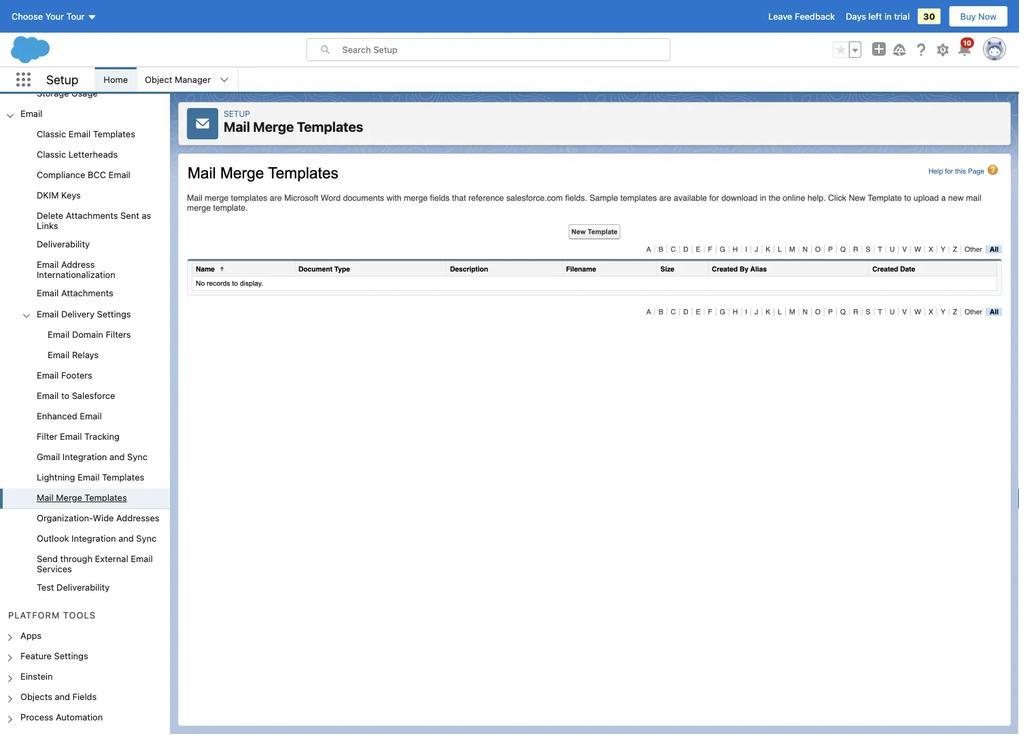 Task type: locate. For each thing, give the bounding box(es) containing it.
test deliverability
[[37, 583, 110, 593]]

classic inside "link"
[[37, 149, 66, 159]]

feature settings link
[[20, 651, 88, 663]]

email relays
[[48, 350, 99, 360]]

email left to
[[37, 391, 59, 401]]

templates for mail merge templates
[[85, 493, 127, 503]]

setup inside setup mail merge templates
[[224, 109, 250, 118]]

email down gmail integration and sync link
[[78, 472, 100, 483]]

links
[[37, 221, 58, 231]]

email down internationalization
[[37, 288, 59, 298]]

sync down addresses
[[136, 534, 157, 544]]

0 vertical spatial mail
[[224, 119, 250, 135]]

gmail integration and sync
[[37, 452, 148, 462]]

settings inside 'link'
[[54, 651, 88, 661]]

email up email footers at the left bottom of the page
[[48, 350, 70, 360]]

mail inside setup mail merge templates
[[224, 119, 250, 135]]

templates for lightning email templates
[[102, 472, 144, 483]]

enhanced email link
[[37, 411, 102, 423]]

group
[[833, 41, 862, 58], [0, 125, 170, 599], [0, 325, 170, 366]]

delete attachments sent as links
[[37, 211, 151, 231]]

enhanced
[[37, 411, 77, 421]]

your
[[45, 11, 64, 21]]

tracking
[[84, 431, 120, 442]]

0 vertical spatial integration
[[63, 452, 107, 462]]

mail
[[224, 119, 250, 135], [37, 493, 54, 503]]

group containing email domain filters
[[0, 325, 170, 366]]

settings inside tree item
[[97, 309, 131, 319]]

email right external
[[131, 554, 153, 564]]

dkim keys
[[37, 190, 81, 200]]

30
[[924, 11, 936, 21]]

keys
[[61, 190, 81, 200]]

settings
[[97, 309, 131, 319], [54, 651, 88, 661]]

addresses
[[116, 513, 160, 524]]

email inside compliance bcc email "link"
[[109, 170, 131, 180]]

choose your tour button
[[11, 5, 98, 27]]

classic email templates
[[37, 129, 135, 139]]

email right bcc
[[109, 170, 131, 180]]

1 vertical spatial sync
[[136, 534, 157, 544]]

and for gmail integration and sync
[[110, 452, 125, 462]]

fields
[[73, 692, 97, 702]]

classic
[[37, 129, 66, 139], [37, 149, 66, 159]]

mail down setup link
[[224, 119, 250, 135]]

home link
[[95, 67, 136, 92]]

leave
[[769, 11, 793, 21]]

1 vertical spatial and
[[119, 534, 134, 544]]

1 vertical spatial deliverability
[[57, 583, 110, 593]]

sync for outlook integration and sync
[[136, 534, 157, 544]]

mail merge templates link
[[37, 493, 127, 505]]

storage usage link
[[37, 88, 98, 100]]

organization-wide addresses
[[37, 513, 160, 524]]

1 horizontal spatial mail
[[224, 119, 250, 135]]

email inside the email address internationalization
[[37, 260, 59, 270]]

deliverability down links
[[37, 239, 90, 249]]

platform tools
[[8, 610, 96, 621]]

integration down organization-wide addresses link
[[71, 534, 116, 544]]

0 vertical spatial and
[[110, 452, 125, 462]]

0 vertical spatial merge
[[253, 119, 294, 135]]

attachments for delete
[[66, 211, 118, 221]]

email up classic letterheads
[[69, 129, 91, 139]]

attachments up the email delivery settings
[[61, 288, 113, 298]]

sync up lightning email templates
[[127, 452, 148, 462]]

group for email delivery settings
[[0, 325, 170, 366]]

group containing classic email templates
[[0, 125, 170, 599]]

0 vertical spatial attachments
[[66, 211, 118, 221]]

email inside email delivery settings link
[[37, 309, 59, 319]]

gmail integration and sync link
[[37, 452, 148, 464]]

feature
[[20, 651, 52, 661]]

1 vertical spatial merge
[[56, 493, 82, 503]]

usage
[[72, 88, 98, 98]]

letterheads
[[69, 149, 118, 159]]

through
[[60, 554, 93, 564]]

and down addresses
[[119, 534, 134, 544]]

email footers
[[37, 370, 92, 380]]

outlook integration and sync link
[[37, 534, 157, 546]]

dkim
[[37, 190, 59, 200]]

email inside enhanced email link
[[80, 411, 102, 421]]

integration
[[63, 452, 107, 462], [71, 534, 116, 544]]

email down "salesforce"
[[80, 411, 102, 421]]

delete attachments sent as links link
[[37, 211, 170, 231]]

classic up compliance
[[37, 149, 66, 159]]

buy
[[961, 11, 977, 21]]

object manager
[[145, 74, 211, 85]]

send through external email services link
[[37, 554, 170, 575]]

choose your tour
[[12, 11, 85, 21]]

objects
[[20, 692, 52, 702]]

1 horizontal spatial settings
[[97, 309, 131, 319]]

deliverability down the send through external email services
[[57, 583, 110, 593]]

1 vertical spatial classic
[[37, 149, 66, 159]]

setup
[[46, 72, 78, 87], [224, 109, 250, 118]]

0 horizontal spatial mail
[[37, 493, 54, 503]]

mail merge templates
[[37, 493, 127, 503]]

mail down 'lightning'
[[37, 493, 54, 503]]

objects and fields link
[[20, 692, 97, 704]]

0 horizontal spatial settings
[[54, 651, 88, 661]]

merge
[[253, 119, 294, 135], [56, 493, 82, 503]]

and up process automation on the left
[[55, 692, 70, 702]]

email down enhanced email link
[[60, 431, 82, 442]]

sent
[[121, 211, 139, 221]]

organization-wide addresses link
[[37, 513, 160, 526]]

now
[[979, 11, 997, 21]]

0 vertical spatial classic
[[37, 129, 66, 139]]

services
[[37, 564, 72, 575]]

1 vertical spatial setup
[[224, 109, 250, 118]]

email inside the email to salesforce link
[[37, 391, 59, 401]]

1 vertical spatial attachments
[[61, 288, 113, 298]]

classic down the email link
[[37, 129, 66, 139]]

settings right feature
[[54, 651, 88, 661]]

0 horizontal spatial setup
[[46, 72, 78, 87]]

1 classic from the top
[[37, 129, 66, 139]]

attachments inside "delete attachments sent as links"
[[66, 211, 118, 221]]

1 horizontal spatial merge
[[253, 119, 294, 135]]

1 horizontal spatial setup
[[224, 109, 250, 118]]

test
[[37, 583, 54, 593]]

feature settings
[[20, 651, 88, 661]]

1 vertical spatial settings
[[54, 651, 88, 661]]

bcc
[[88, 170, 106, 180]]

email down deliverability link
[[37, 260, 59, 270]]

merge inside "link"
[[56, 493, 82, 503]]

email up email relays
[[48, 329, 70, 339]]

feedback
[[795, 11, 836, 21]]

delivery
[[61, 309, 95, 319]]

email address internationalization link
[[37, 260, 170, 280]]

0 horizontal spatial merge
[[56, 493, 82, 503]]

and down tracking
[[110, 452, 125, 462]]

email inside email attachments link
[[37, 288, 59, 298]]

integration down filter email tracking "link"
[[63, 452, 107, 462]]

1 vertical spatial mail
[[37, 493, 54, 503]]

email to salesforce link
[[37, 391, 115, 403]]

templates inside tree item
[[85, 493, 127, 503]]

2 classic from the top
[[37, 149, 66, 159]]

email inside email relays link
[[48, 350, 70, 360]]

0 vertical spatial settings
[[97, 309, 131, 319]]

email left footers
[[37, 370, 59, 380]]

0 vertical spatial sync
[[127, 452, 148, 462]]

settings up filters
[[97, 309, 131, 319]]

email inside classic email templates link
[[69, 129, 91, 139]]

einstein link
[[20, 672, 53, 684]]

email to salesforce
[[37, 391, 115, 401]]

2 vertical spatial and
[[55, 692, 70, 702]]

setup for setup
[[46, 72, 78, 87]]

wide
[[93, 513, 114, 524]]

1 vertical spatial integration
[[71, 534, 116, 544]]

email left delivery
[[37, 309, 59, 319]]

10 button
[[957, 37, 975, 58]]

classic email templates link
[[37, 129, 135, 141]]

compliance
[[37, 170, 85, 180]]

mail merge templates tree item
[[0, 489, 170, 509]]

and
[[110, 452, 125, 462], [119, 534, 134, 544], [55, 692, 70, 702]]

classic letterheads
[[37, 149, 118, 159]]

attachments
[[66, 211, 118, 221], [61, 288, 113, 298]]

0 vertical spatial deliverability
[[37, 239, 90, 249]]

0 vertical spatial setup
[[46, 72, 78, 87]]

filter email tracking
[[37, 431, 120, 442]]

salesforce
[[72, 391, 115, 401]]

attachments down keys
[[66, 211, 118, 221]]



Task type: vqa. For each thing, say whether or not it's contained in the screenshot.
Filter Email Tracking
yes



Task type: describe. For each thing, give the bounding box(es) containing it.
relays
[[72, 350, 99, 360]]

email inside the send through external email services
[[131, 554, 153, 564]]

apps
[[20, 631, 42, 641]]

sync for gmail integration and sync
[[127, 452, 148, 462]]

process
[[20, 713, 53, 723]]

email attachments
[[37, 288, 113, 298]]

setup link
[[224, 109, 250, 118]]

email domain filters
[[48, 329, 131, 339]]

home
[[104, 74, 128, 85]]

lightning email templates
[[37, 472, 144, 483]]

external
[[95, 554, 128, 564]]

Search Setup text field
[[343, 39, 670, 61]]

email attachments link
[[37, 288, 113, 301]]

merge inside setup mail merge templates
[[253, 119, 294, 135]]

days
[[846, 11, 867, 21]]

templates for classic email templates
[[93, 129, 135, 139]]

outlook
[[37, 534, 69, 544]]

gmail
[[37, 452, 60, 462]]

send
[[37, 554, 58, 564]]

apps link
[[20, 631, 42, 643]]

email inside email domain filters link
[[48, 329, 70, 339]]

tools
[[63, 610, 96, 621]]

classic for classic email templates
[[37, 129, 66, 139]]

and for outlook integration and sync
[[119, 534, 134, 544]]

automation
[[56, 713, 103, 723]]

dkim keys link
[[37, 190, 81, 202]]

setup for setup mail merge templates
[[224, 109, 250, 118]]

deliverability link
[[37, 239, 90, 251]]

email delivery settings link
[[37, 309, 131, 321]]

as
[[142, 211, 151, 221]]

deliverability inside "link"
[[57, 583, 110, 593]]

filter
[[37, 431, 57, 442]]

leave feedback
[[769, 11, 836, 21]]

email delivery settings
[[37, 309, 131, 319]]

footers
[[61, 370, 92, 380]]

storage usage
[[37, 88, 98, 98]]

group for email
[[0, 125, 170, 599]]

templates inside setup mail merge templates
[[297, 119, 364, 135]]

email delivery settings tree item
[[0, 305, 170, 366]]

compliance bcc email
[[37, 170, 131, 180]]

days left in trial
[[846, 11, 910, 21]]

lightning email templates link
[[37, 472, 144, 485]]

in
[[885, 11, 892, 21]]

send through external email services
[[37, 554, 153, 575]]

einstein
[[20, 672, 53, 682]]

domain
[[72, 329, 103, 339]]

email link
[[20, 108, 42, 121]]

address
[[61, 260, 95, 270]]

process automation
[[20, 713, 103, 723]]

email tree item
[[0, 104, 170, 599]]

trial
[[895, 11, 910, 21]]

email down storage
[[20, 108, 42, 119]]

platform
[[8, 610, 60, 621]]

left
[[869, 11, 883, 21]]

internationalization
[[37, 270, 115, 280]]

email footers link
[[37, 370, 92, 382]]

tour
[[66, 11, 85, 21]]

organization-
[[37, 513, 93, 524]]

manager
[[175, 74, 211, 85]]

email domain filters link
[[48, 329, 131, 341]]

buy now button
[[949, 5, 1009, 27]]

storage
[[37, 88, 69, 98]]

integration for gmail
[[63, 452, 107, 462]]

setup mail merge templates
[[224, 109, 364, 135]]

email inside filter email tracking "link"
[[60, 431, 82, 442]]

email inside email footers link
[[37, 370, 59, 380]]

objects and fields
[[20, 692, 97, 702]]

email inside lightning email templates "link"
[[78, 472, 100, 483]]

object manager link
[[137, 67, 219, 92]]

buy now
[[961, 11, 997, 21]]

lightning
[[37, 472, 75, 483]]

classic letterheads link
[[37, 149, 118, 162]]

attachments for email
[[61, 288, 113, 298]]

mail inside "link"
[[37, 493, 54, 503]]

classic for classic letterheads
[[37, 149, 66, 159]]

test deliverability link
[[37, 583, 110, 595]]

10
[[964, 39, 972, 47]]

filters
[[106, 329, 131, 339]]

integration for outlook
[[71, 534, 116, 544]]

outlook integration and sync
[[37, 534, 157, 544]]

delete
[[37, 211, 63, 221]]

filter email tracking link
[[37, 431, 120, 444]]

enhanced email
[[37, 411, 102, 421]]



